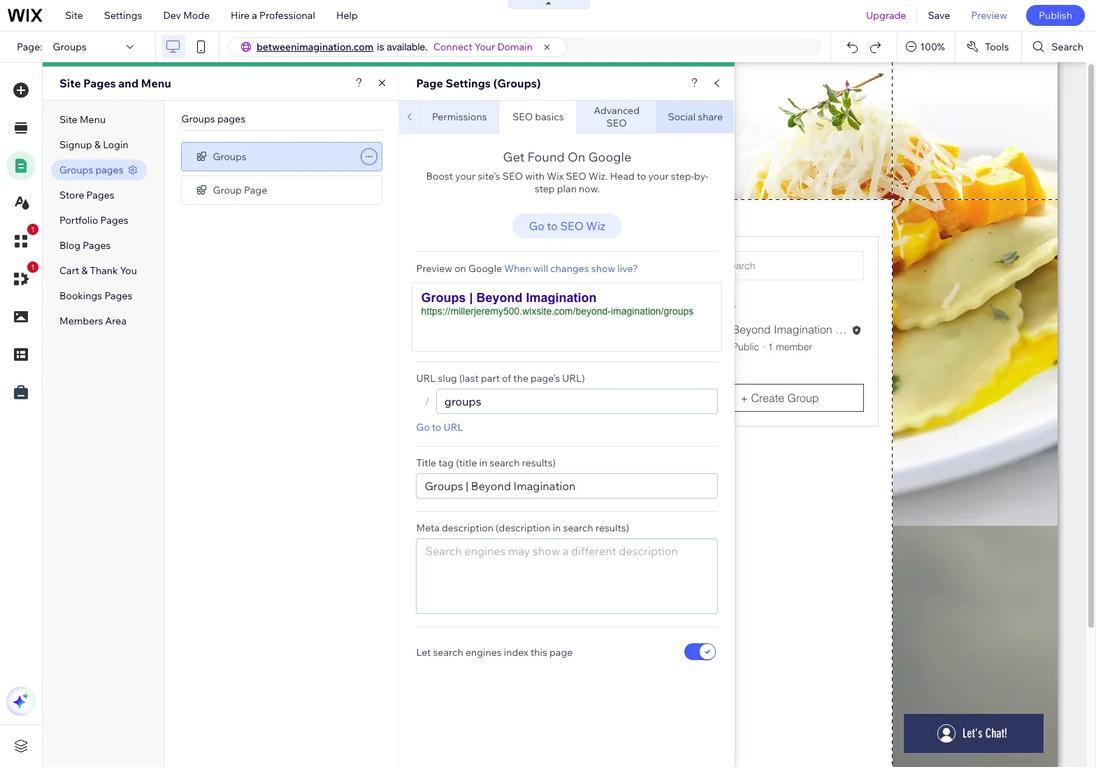 Task type: describe. For each thing, give the bounding box(es) containing it.
group page
[[213, 184, 267, 196]]

1 1 button from the top
[[6, 224, 38, 256]]

get found on google
[[503, 149, 632, 165]]

description
[[442, 522, 494, 534]]

the
[[514, 372, 529, 385]]

social share
[[668, 111, 723, 123]]

in for (title
[[480, 457, 488, 469]]

show
[[592, 262, 616, 275]]

seo down on
[[566, 170, 587, 183]]

to for go to seo wiz
[[547, 219, 558, 233]]

(title
[[456, 457, 477, 469]]

beyond
[[477, 291, 523, 305]]

(groups)
[[494, 76, 541, 90]]

preview for preview
[[972, 9, 1008, 22]]

members area
[[59, 315, 127, 327]]

pages for store
[[86, 189, 115, 201]]

advanced seo
[[594, 104, 640, 129]]

betweenimagination.com
[[257, 41, 374, 53]]

on
[[455, 262, 467, 275]]

hire a professional
[[231, 9, 315, 22]]

results) for meta description (description in search results)
[[596, 522, 630, 534]]

store
[[59, 189, 84, 201]]

hire
[[231, 9, 250, 22]]

your
[[475, 41, 496, 53]]

title
[[417, 457, 437, 469]]

2 vertical spatial search
[[433, 646, 464, 659]]

wiz
[[587, 219, 606, 233]]

go for go to seo wiz
[[529, 219, 545, 233]]

slug
[[438, 372, 457, 385]]

2 1 from the top
[[31, 263, 35, 271]]

found
[[528, 149, 565, 165]]

let search engines index this page
[[417, 646, 573, 659]]

pages for bookings
[[105, 290, 133, 302]]

login
[[103, 139, 129, 151]]

/
[[425, 395, 430, 409]]

go for go to url
[[417, 421, 430, 434]]

cart
[[59, 264, 79, 277]]

you
[[120, 264, 137, 277]]

with
[[526, 170, 545, 183]]

signup & login
[[59, 139, 129, 151]]

bookings pages
[[59, 290, 133, 302]]

bookings
[[59, 290, 102, 302]]

basics
[[535, 111, 564, 123]]

step-
[[671, 170, 695, 183]]

preview on google when will changes show live?
[[417, 262, 639, 275]]

& for cart
[[81, 264, 88, 277]]

wiz.
[[589, 170, 608, 183]]

to inside boost your site's seo with wix seo wiz. head to your step-by- step plan now.
[[637, 170, 647, 183]]

save button
[[918, 0, 961, 31]]

site for site pages and menu
[[59, 76, 81, 90]]

upgrade
[[867, 9, 907, 22]]

index
[[504, 646, 529, 659]]

imagination
[[526, 291, 597, 305]]

pages for site
[[83, 76, 116, 90]]

& for signup
[[94, 139, 101, 151]]

in for (description
[[553, 522, 561, 534]]

tag
[[439, 457, 454, 469]]

meta description (description in search results)
[[417, 522, 630, 534]]

boost your site's seo with wix seo wiz. head to your step-by- step plan now.
[[426, 170, 709, 195]]

head
[[611, 170, 635, 183]]

tools button
[[956, 31, 1022, 62]]

0 horizontal spatial page
[[244, 184, 267, 196]]

available.
[[387, 41, 428, 52]]

pages for portfolio
[[100, 214, 128, 227]]

social
[[668, 111, 696, 123]]

share
[[698, 111, 723, 123]]

portfolio pages
[[59, 214, 128, 227]]

1 vertical spatial settings
[[446, 76, 491, 90]]

search for (description
[[564, 522, 594, 534]]

0 vertical spatial menu
[[141, 76, 171, 90]]

when
[[505, 262, 532, 275]]

professional
[[260, 9, 315, 22]]

site for site menu
[[59, 113, 78, 126]]

1 horizontal spatial page
[[417, 76, 443, 90]]

page's
[[531, 372, 560, 385]]

site menu
[[59, 113, 106, 126]]

by-
[[695, 170, 709, 183]]

page
[[550, 646, 573, 659]]

wix
[[547, 170, 564, 183]]

engines
[[466, 646, 502, 659]]

100% button
[[898, 31, 956, 62]]

2 your from the left
[[649, 170, 669, 183]]

0 horizontal spatial groups pages
[[59, 164, 124, 176]]

pages for blog
[[83, 239, 111, 252]]

seo basics
[[513, 111, 564, 123]]

is available. connect your domain
[[377, 41, 533, 53]]

groups | beyond imagination https://millerjeremy500.wixsite.com/beyond-imagination/groups
[[421, 291, 694, 317]]

group
[[213, 184, 242, 196]]

(last
[[460, 372, 479, 385]]

0 horizontal spatial pages
[[95, 164, 124, 176]]

1 horizontal spatial url
[[444, 421, 464, 434]]

is
[[377, 41, 384, 52]]

members
[[59, 315, 103, 327]]

advanced
[[594, 104, 640, 117]]

seo inside advanced seo
[[607, 117, 627, 129]]

when will changes show live? link
[[505, 262, 639, 275]]



Task type: locate. For each thing, give the bounding box(es) containing it.
on
[[568, 149, 586, 165]]

save
[[929, 9, 951, 22]]

1 horizontal spatial search
[[490, 457, 520, 469]]

0 horizontal spatial in
[[480, 457, 488, 469]]

signup
[[59, 139, 92, 151]]

site's
[[478, 170, 501, 183]]

1 vertical spatial 1
[[31, 263, 35, 271]]

meta
[[417, 522, 440, 534]]

google right on on the top
[[469, 262, 502, 275]]

0 vertical spatial pages
[[217, 113, 246, 125]]

dev
[[163, 9, 181, 22]]

1 vertical spatial url
[[444, 421, 464, 434]]

to right head
[[637, 170, 647, 183]]

url slug (last part of the page's url)
[[417, 372, 585, 385]]

0 vertical spatial google
[[589, 149, 632, 165]]

1 vertical spatial menu
[[80, 113, 106, 126]]

1 vertical spatial go
[[417, 421, 430, 434]]

0 horizontal spatial to
[[432, 421, 442, 434]]

dev mode
[[163, 9, 210, 22]]

0 vertical spatial &
[[94, 139, 101, 151]]

store pages
[[59, 189, 115, 201]]

0 vertical spatial page
[[417, 76, 443, 90]]

menu
[[141, 76, 171, 90], [80, 113, 106, 126]]

seo left basics
[[513, 111, 533, 123]]

seo up head
[[607, 117, 627, 129]]

to
[[637, 170, 647, 183], [547, 219, 558, 233], [432, 421, 442, 434]]

0 horizontal spatial preview
[[417, 262, 453, 275]]

1 horizontal spatial &
[[94, 139, 101, 151]]

search right "let"
[[433, 646, 464, 659]]

2 1 button from the top
[[6, 262, 38, 294]]

permissions
[[432, 111, 487, 123]]

2 horizontal spatial search
[[564, 522, 594, 534]]

live?
[[618, 262, 639, 275]]

tooltip image
[[715, 371, 727, 383]]

preview for preview on google when will changes show live?
[[417, 262, 453, 275]]

of
[[502, 372, 512, 385]]

switch
[[684, 643, 719, 663]]

results) for title tag (title in search results)
[[522, 457, 556, 469]]

0 horizontal spatial google
[[469, 262, 502, 275]]

0 vertical spatial results)
[[522, 457, 556, 469]]

1 vertical spatial in
[[553, 522, 561, 534]]

go down /
[[417, 421, 430, 434]]

site for site
[[65, 9, 83, 22]]

results) down search engines may show a different title text box
[[596, 522, 630, 534]]

2 vertical spatial to
[[432, 421, 442, 434]]

2 vertical spatial site
[[59, 113, 78, 126]]

pages up cart & thank you
[[83, 239, 111, 252]]

1 horizontal spatial menu
[[141, 76, 171, 90]]

pages
[[217, 113, 246, 125], [95, 164, 124, 176]]

1 button left cart
[[6, 262, 38, 294]]

1 vertical spatial to
[[547, 219, 558, 233]]

0 vertical spatial preview
[[972, 9, 1008, 22]]

go inside go to seo wiz button
[[529, 219, 545, 233]]

go down step on the top
[[529, 219, 545, 233]]

pages up portfolio pages at top
[[86, 189, 115, 201]]

1 horizontal spatial groups pages
[[182, 113, 246, 125]]

publish
[[1040, 9, 1073, 22]]

0 horizontal spatial results)
[[522, 457, 556, 469]]

1 vertical spatial google
[[469, 262, 502, 275]]

your left step-
[[649, 170, 669, 183]]

area
[[105, 315, 127, 327]]

go to url link
[[417, 421, 464, 434]]

1 your from the left
[[456, 170, 476, 183]]

0 horizontal spatial search
[[433, 646, 464, 659]]

connect
[[434, 41, 473, 53]]

help
[[336, 9, 358, 22]]

mode
[[183, 9, 210, 22]]

1 horizontal spatial your
[[649, 170, 669, 183]]

preview button
[[961, 0, 1019, 31]]

will
[[534, 262, 549, 275]]

this
[[531, 646, 548, 659]]

url up tag at left
[[444, 421, 464, 434]]

0 horizontal spatial &
[[81, 264, 88, 277]]

your left site's
[[456, 170, 476, 183]]

groups inside groups | beyond imagination https://millerjeremy500.wixsite.com/beyond-imagination/groups
[[421, 291, 466, 305]]

search for (title
[[490, 457, 520, 469]]

domain
[[498, 41, 533, 53]]

0 vertical spatial to
[[637, 170, 647, 183]]

1 horizontal spatial google
[[589, 149, 632, 165]]

& right cart
[[81, 264, 88, 277]]

1 vertical spatial 1 button
[[6, 262, 38, 294]]

to inside button
[[547, 219, 558, 233]]

changes
[[551, 262, 590, 275]]

1 vertical spatial page
[[244, 184, 267, 196]]

1 vertical spatial &
[[81, 264, 88, 277]]

1 vertical spatial pages
[[95, 164, 124, 176]]

0 horizontal spatial your
[[456, 170, 476, 183]]

menu up signup & login
[[80, 113, 106, 126]]

0 vertical spatial site
[[65, 9, 83, 22]]

pages up area
[[105, 290, 133, 302]]

now.
[[579, 183, 600, 195]]

google
[[589, 149, 632, 165], [469, 262, 502, 275]]

preview inside button
[[972, 9, 1008, 22]]

1 horizontal spatial preview
[[972, 9, 1008, 22]]

0 vertical spatial search
[[490, 457, 520, 469]]

1 1 from the top
[[31, 225, 35, 234]]

0 vertical spatial settings
[[104, 9, 142, 22]]

url
[[417, 372, 436, 385], [444, 421, 464, 434]]

0 horizontal spatial url
[[417, 372, 436, 385]]

get
[[503, 149, 525, 165]]

preview left on on the top
[[417, 262, 453, 275]]

0 vertical spatial 1
[[31, 225, 35, 234]]

0 vertical spatial go
[[529, 219, 545, 233]]

plan
[[557, 183, 577, 195]]

thank
[[90, 264, 118, 277]]

url)
[[563, 372, 585, 385]]

1 horizontal spatial settings
[[446, 76, 491, 90]]

0 vertical spatial 1 button
[[6, 224, 38, 256]]

|
[[470, 291, 473, 305]]

url left slug
[[417, 372, 436, 385]]

1 left cart
[[31, 263, 35, 271]]

search down search engines may show a different title text box
[[564, 522, 594, 534]]

blog pages
[[59, 239, 111, 252]]

and
[[118, 76, 139, 90]]

Add the URL slug here text field
[[436, 389, 719, 414]]

google up wiz.
[[589, 149, 632, 165]]

preview up tools button
[[972, 9, 1008, 22]]

pages
[[83, 76, 116, 90], [86, 189, 115, 201], [100, 214, 128, 227], [83, 239, 111, 252], [105, 290, 133, 302]]

pages left 'and'
[[83, 76, 116, 90]]

1 horizontal spatial pages
[[217, 113, 246, 125]]

1 horizontal spatial results)
[[596, 522, 630, 534]]

100%
[[921, 41, 946, 53]]

in right "(description"
[[553, 522, 561, 534]]

step
[[535, 183, 555, 195]]

settings left "dev" at the top left of page
[[104, 9, 142, 22]]

1 vertical spatial preview
[[417, 262, 453, 275]]

go to seo wiz button
[[513, 213, 623, 239]]

seo left wiz
[[561, 219, 584, 233]]

1 vertical spatial site
[[59, 76, 81, 90]]

go to url
[[417, 421, 464, 434]]

page settings (groups)
[[417, 76, 541, 90]]

1 vertical spatial groups pages
[[59, 164, 124, 176]]

menu right 'and'
[[141, 76, 171, 90]]

1 horizontal spatial in
[[553, 522, 561, 534]]

1 vertical spatial results)
[[596, 522, 630, 534]]

search
[[1052, 41, 1084, 53]]

1 horizontal spatial to
[[547, 219, 558, 233]]

publish button
[[1027, 5, 1086, 26]]

preview
[[972, 9, 1008, 22], [417, 262, 453, 275]]

2 horizontal spatial to
[[637, 170, 647, 183]]

groups pages
[[182, 113, 246, 125], [59, 164, 124, 176]]

search button
[[1023, 31, 1097, 62]]

blog
[[59, 239, 81, 252]]

seo inside button
[[561, 219, 584, 233]]

0 horizontal spatial settings
[[104, 9, 142, 22]]

site pages and menu
[[59, 76, 171, 90]]

to down step on the top
[[547, 219, 558, 233]]

Search engines may show a different description text field
[[417, 539, 719, 614]]

1 button
[[6, 224, 38, 256], [6, 262, 38, 294]]

settings up permissions
[[446, 76, 491, 90]]

page right group
[[244, 184, 267, 196]]

to for go to url
[[432, 421, 442, 434]]

0 vertical spatial groups pages
[[182, 113, 246, 125]]

in
[[480, 457, 488, 469], [553, 522, 561, 534]]

results) up search engines may show a different title text box
[[522, 457, 556, 469]]

https://millerjeremy500.wixsite.com/beyond-
[[421, 306, 611, 317]]

0 horizontal spatial go
[[417, 421, 430, 434]]

0 vertical spatial in
[[480, 457, 488, 469]]

Search engines may show a different title text field
[[417, 474, 719, 499]]

search
[[490, 457, 520, 469], [564, 522, 594, 534], [433, 646, 464, 659]]

to up tag at left
[[432, 421, 442, 434]]

imagination/groups
[[611, 306, 694, 317]]

1 left portfolio
[[31, 225, 35, 234]]

1 horizontal spatial go
[[529, 219, 545, 233]]

search right (title
[[490, 457, 520, 469]]

1 vertical spatial search
[[564, 522, 594, 534]]

page
[[417, 76, 443, 90], [244, 184, 267, 196]]

(description
[[496, 522, 551, 534]]

1 button left 'blog'
[[6, 224, 38, 256]]

page down available.
[[417, 76, 443, 90]]

in right (title
[[480, 457, 488, 469]]

let
[[417, 646, 431, 659]]

& left login
[[94, 139, 101, 151]]

title tag (title in search results)
[[417, 457, 556, 469]]

&
[[94, 139, 101, 151], [81, 264, 88, 277]]

0 horizontal spatial menu
[[80, 113, 106, 126]]

a
[[252, 9, 257, 22]]

0 vertical spatial url
[[417, 372, 436, 385]]

seo down get
[[503, 170, 523, 183]]

pages right portfolio
[[100, 214, 128, 227]]



Task type: vqa. For each thing, say whether or not it's contained in the screenshot.
settings to the top
yes



